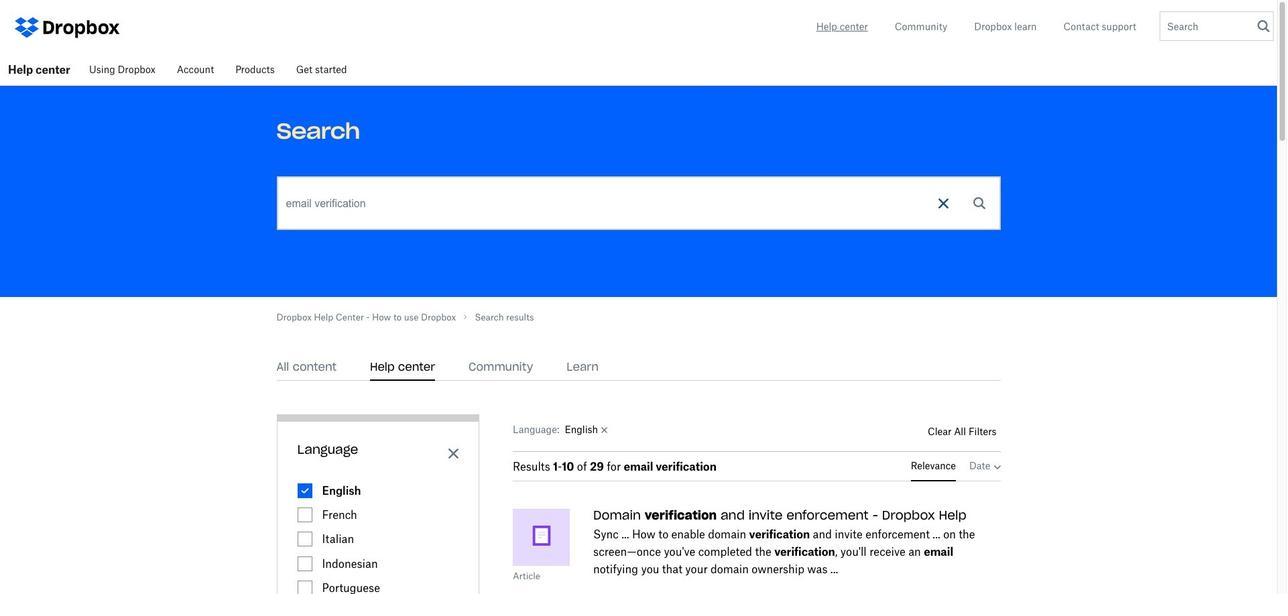 Task type: vqa. For each thing, say whether or not it's contained in the screenshot.
active filters "navigation"
yes



Task type: locate. For each thing, give the bounding box(es) containing it.
clear image
[[939, 199, 949, 209], [449, 449, 459, 459]]

None search field
[[1161, 12, 1265, 44]]

0 vertical spatial toggle image
[[300, 487, 309, 495]]

0 horizontal spatial search image
[[974, 197, 986, 209]]

toggle image for inclusion filter on portuguese; +2 results element
[[298, 580, 311, 594]]

0 vertical spatial search image
[[1258, 20, 1270, 32]]

toggle image inside inclusion filter on portuguese; +2 results element
[[298, 580, 311, 594]]

toggle image for the inclusion filter on italian; +4 results element
[[298, 532, 311, 545]]

2 toggle image from the top
[[298, 556, 311, 570]]

clear image
[[1255, 21, 1265, 32], [939, 199, 949, 209], [602, 427, 608, 433], [602, 427, 608, 433], [449, 449, 459, 459]]

arrow down image
[[994, 465, 1001, 469]]

toggle image
[[298, 508, 311, 521], [298, 556, 311, 570], [298, 580, 311, 594]]

inclusion filter on portuguese; +2 results element
[[277, 576, 479, 594]]

0 horizontal spatial clear image
[[449, 449, 459, 459]]

toggle image inside inclusion filter on french; +7 results element
[[298, 508, 311, 521]]

3 toggle image from the top
[[298, 580, 311, 594]]

0 vertical spatial clear image
[[939, 199, 949, 209]]

Sort by Date in descending order radio
[[970, 458, 991, 473]]

toggle image inside the inclusion filter on italian; +4 results element
[[298, 532, 311, 545]]

toggle image inside inclusion filter on indonesian; +3 results element
[[298, 556, 311, 570]]

toggle image inside inclusion filter on english; 29 results element
[[300, 487, 309, 495]]

search image
[[1258, 20, 1270, 32], [974, 197, 986, 209]]

0 horizontal spatial search image
[[974, 197, 986, 209]]

1 horizontal spatial search image
[[1258, 20, 1270, 32]]

0 vertical spatial toggle image
[[298, 508, 311, 521]]

toggle image for inclusion filter on french; +7 results element
[[298, 508, 311, 521]]

0 vertical spatial search image
[[1258, 20, 1270, 32]]

2 vertical spatial toggle image
[[298, 580, 311, 594]]

option group
[[970, 458, 1001, 482]]

1 vertical spatial search image
[[974, 197, 986, 209]]

Sort results by Relevance radio
[[911, 458, 956, 473]]

inclusion filter on english; 29 results element
[[277, 479, 479, 503]]

toggle image
[[300, 487, 309, 495], [298, 532, 311, 545]]

Sort by Date in ascending order radio
[[994, 458, 1001, 473]]

1 vertical spatial toggle image
[[298, 532, 311, 545]]

1 toggle image from the top
[[298, 508, 311, 521]]

search image
[[1258, 20, 1270, 32], [974, 197, 986, 209]]

toggle image for inclusion filter on english; 29 results element
[[300, 487, 309, 495]]

active filters navigation
[[513, 415, 1001, 452]]

search image for search text field
[[1258, 20, 1270, 32]]

1 vertical spatial search image
[[974, 197, 986, 209]]

None search field
[[277, 177, 960, 230]]

1 horizontal spatial search image
[[1258, 20, 1270, 32]]

1 vertical spatial toggle image
[[298, 556, 311, 570]]

search image for search text field
[[1258, 20, 1270, 32]]

language facet. heading
[[297, 442, 358, 462]]

Search text field
[[278, 178, 960, 230]]



Task type: describe. For each thing, give the bounding box(es) containing it.
1 vertical spatial clear image
[[449, 449, 459, 459]]

search image for search text box
[[974, 197, 986, 209]]

inclusion filter on italian; +4 results element
[[277, 527, 479, 552]]

toggle image for inclusion filter on indonesian; +3 results element at the left
[[298, 556, 311, 570]]

inclusion filter on french; +7 results element
[[277, 503, 479, 527]]

dropbox image
[[40, 14, 121, 41]]

search image for search text box
[[974, 197, 986, 209]]

inclusion filter on indonesian; +3 results element
[[277, 552, 479, 576]]

Search text field
[[1161, 12, 1255, 40]]

1 horizontal spatial clear image
[[939, 199, 949, 209]]



